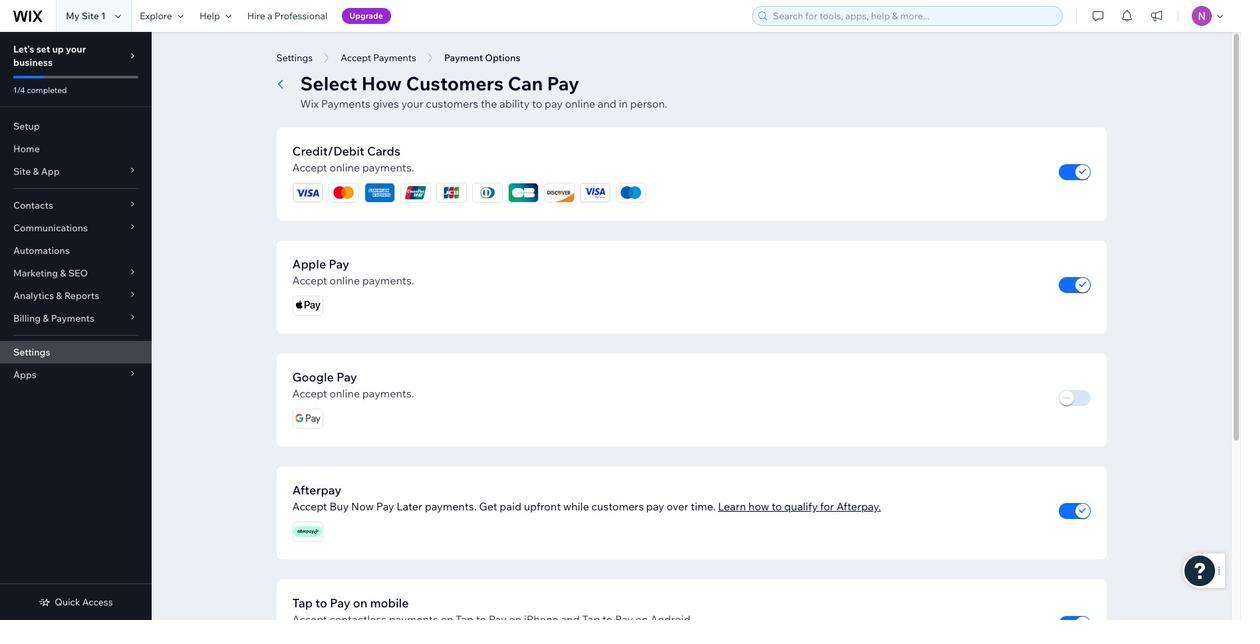Task type: locate. For each thing, give the bounding box(es) containing it.
site & app button
[[0, 160, 152, 183]]

site & app
[[13, 166, 60, 178]]

& right the billing
[[43, 313, 49, 325]]

& inside billing & payments dropdown button
[[43, 313, 49, 325]]

quick access
[[55, 597, 113, 609]]

automations
[[13, 245, 70, 257]]

online inside apple pay accept online payments.
[[330, 274, 360, 288]]

apps
[[13, 369, 36, 381]]

0 horizontal spatial your
[[66, 43, 86, 55]]

pay
[[547, 72, 580, 95], [329, 257, 349, 272], [337, 370, 357, 385], [376, 500, 394, 514], [330, 596, 351, 612]]

google
[[293, 370, 334, 385]]

afterpay
[[293, 483, 342, 498], [837, 500, 879, 514]]

accept down credit/debit
[[293, 161, 327, 174]]

payments.
[[363, 161, 414, 174], [363, 274, 414, 288], [363, 387, 414, 401], [425, 500, 477, 514]]

1 vertical spatial your
[[402, 97, 424, 110]]

1 vertical spatial settings
[[13, 347, 50, 359]]

diners image
[[473, 184, 502, 202]]

to
[[532, 97, 543, 110], [772, 500, 782, 514], [316, 596, 327, 612]]

0 horizontal spatial site
[[13, 166, 31, 178]]

pay
[[545, 97, 563, 110], [647, 500, 665, 514]]

0 vertical spatial afterpay
[[293, 483, 342, 498]]

1 horizontal spatial pay
[[647, 500, 665, 514]]

person.
[[631, 97, 668, 110]]

apps button
[[0, 364, 152, 387]]

settings for settings button
[[277, 52, 313, 64]]

0 vertical spatial customers
[[426, 97, 479, 110]]

ability
[[500, 97, 530, 110]]

in
[[619, 97, 628, 110]]

pay right the google
[[337, 370, 357, 385]]

0 vertical spatial settings
[[277, 52, 313, 64]]

completed
[[27, 85, 67, 95]]

accept inside apple pay accept online payments.
[[293, 274, 327, 288]]

& inside analytics & reports dropdown button
[[56, 290, 62, 302]]

customers inside "afterpay accept buy now pay later payments. get paid upfront while customers pay over time. learn how to qualify for afterpay ."
[[592, 500, 644, 514]]

afterpay accept buy now pay later payments. get paid upfront while customers pay over time. learn how to qualify for afterpay .
[[293, 483, 882, 514]]

settings inside sidebar element
[[13, 347, 50, 359]]

1 horizontal spatial your
[[402, 97, 424, 110]]

site down home
[[13, 166, 31, 178]]

home
[[13, 143, 40, 155]]

get
[[479, 500, 498, 514]]

1 vertical spatial afterpay
[[837, 500, 879, 514]]

& inside 'marketing & seo' popup button
[[60, 268, 66, 280]]

2 horizontal spatial to
[[772, 500, 782, 514]]

payments up how
[[373, 52, 417, 64]]

apple
[[293, 257, 326, 272]]

&
[[33, 166, 39, 178], [60, 268, 66, 280], [56, 290, 62, 302], [43, 313, 49, 325]]

accept for credit/debit
[[293, 161, 327, 174]]

0 horizontal spatial pay
[[545, 97, 563, 110]]

accept for google
[[293, 387, 327, 401]]

0 horizontal spatial settings
[[13, 347, 50, 359]]

settings up apps
[[13, 347, 50, 359]]

1 horizontal spatial site
[[82, 10, 99, 22]]

0 horizontal spatial to
[[316, 596, 327, 612]]

0 vertical spatial payments
[[373, 52, 417, 64]]

1 vertical spatial payments
[[321, 97, 371, 110]]

0 vertical spatial your
[[66, 43, 86, 55]]

customers right while
[[592, 500, 644, 514]]

pay inside google pay accept online payments.
[[337, 370, 357, 385]]

accept down apple
[[293, 274, 327, 288]]

1 horizontal spatial payments
[[321, 97, 371, 110]]

pay left on
[[330, 596, 351, 612]]

accept up how
[[341, 52, 371, 64]]

accept inside the credit/debit cards accept online payments.
[[293, 161, 327, 174]]

settings
[[277, 52, 313, 64], [13, 347, 50, 359]]

contacts
[[13, 200, 53, 212]]

later
[[397, 500, 423, 514]]

0 vertical spatial pay
[[545, 97, 563, 110]]

0 horizontal spatial customers
[[426, 97, 479, 110]]

pay right now
[[376, 500, 394, 514]]

maestro image
[[617, 184, 646, 202]]

payments. inside google pay accept online payments.
[[363, 387, 414, 401]]

analytics & reports
[[13, 290, 99, 302]]

payments inside accept payments button
[[373, 52, 417, 64]]

& left seo
[[60, 268, 66, 280]]

for
[[821, 500, 835, 514]]

afterpay up 'buy'
[[293, 483, 342, 498]]

to right ability
[[532, 97, 543, 110]]

mobile
[[370, 596, 409, 612]]

0 vertical spatial to
[[532, 97, 543, 110]]

hire
[[247, 10, 265, 22]]

analytics
[[13, 290, 54, 302]]

payments. for apple pay
[[363, 274, 414, 288]]

afterpay right for
[[837, 500, 879, 514]]

customers
[[426, 97, 479, 110], [592, 500, 644, 514]]

0 vertical spatial site
[[82, 10, 99, 22]]

accept inside google pay accept online payments.
[[293, 387, 327, 401]]

your right gives
[[402, 97, 424, 110]]

1 horizontal spatial customers
[[592, 500, 644, 514]]

2 horizontal spatial payments
[[373, 52, 417, 64]]

site left 1
[[82, 10, 99, 22]]

contacts button
[[0, 194, 152, 217]]

visa image
[[293, 184, 322, 202]]

& left reports
[[56, 290, 62, 302]]

1 horizontal spatial settings
[[277, 52, 313, 64]]

accept down the google
[[293, 387, 327, 401]]

your
[[66, 43, 86, 55], [402, 97, 424, 110]]

pay inside "afterpay accept buy now pay later payments. get paid upfront while customers pay over time. learn how to qualify for afterpay ."
[[647, 500, 665, 514]]

payments. inside the credit/debit cards accept online payments.
[[363, 161, 414, 174]]

accept inside button
[[341, 52, 371, 64]]

customers
[[406, 72, 504, 95]]

online inside the credit/debit cards accept online payments.
[[330, 161, 360, 174]]

& left app
[[33, 166, 39, 178]]

0 horizontal spatial payments
[[51, 313, 94, 325]]

options
[[485, 52, 521, 64]]

while
[[564, 500, 589, 514]]

a
[[268, 10, 273, 22]]

customers inside 'select how customers can pay wix payments gives your customers the ability to pay online and in person.'
[[426, 97, 479, 110]]

afterpay image
[[293, 527, 322, 538]]

cards
[[367, 144, 401, 159]]

settings button
[[270, 48, 320, 68]]

select
[[300, 72, 358, 95]]

online for credit/debit cards
[[330, 161, 360, 174]]

1 vertical spatial to
[[772, 500, 782, 514]]

& for site
[[33, 166, 39, 178]]

pay right can
[[547, 72, 580, 95]]

tap to pay on mobile
[[293, 596, 409, 612]]

accept up "afterpay" "image" at left bottom
[[293, 500, 327, 514]]

learn
[[718, 500, 747, 514]]

payment options button
[[438, 48, 527, 68]]

1 horizontal spatial afterpay
[[837, 500, 879, 514]]

tap
[[293, 596, 313, 612]]

1 vertical spatial site
[[13, 166, 31, 178]]

1 horizontal spatial to
[[532, 97, 543, 110]]

marketing & seo
[[13, 268, 88, 280]]

accept
[[341, 52, 371, 64], [293, 161, 327, 174], [293, 274, 327, 288], [293, 387, 327, 401], [293, 500, 327, 514]]

over
[[667, 500, 689, 514]]

settings inside button
[[277, 52, 313, 64]]

2 vertical spatial payments
[[51, 313, 94, 325]]

to right tap
[[316, 596, 327, 612]]

online
[[565, 97, 596, 110], [330, 161, 360, 174], [330, 274, 360, 288], [330, 387, 360, 401]]

& for billing
[[43, 313, 49, 325]]

on
[[353, 596, 368, 612]]

hire a professional
[[247, 10, 328, 22]]

payment
[[445, 52, 483, 64]]

& inside site & app popup button
[[33, 166, 39, 178]]

your right the up
[[66, 43, 86, 55]]

to right how
[[772, 500, 782, 514]]

how
[[749, 500, 770, 514]]

customers down customers
[[426, 97, 479, 110]]

payments down select
[[321, 97, 371, 110]]

1 vertical spatial pay
[[647, 500, 665, 514]]

cartesbancaires image
[[509, 184, 538, 202]]

wix
[[300, 97, 319, 110]]

pay left over
[[647, 500, 665, 514]]

payments inside 'select how customers can pay wix payments gives your customers the ability to pay online and in person.'
[[321, 97, 371, 110]]

pay right apple
[[329, 257, 349, 272]]

payments down analytics & reports dropdown button
[[51, 313, 94, 325]]

settings down professional
[[277, 52, 313, 64]]

1 vertical spatial customers
[[592, 500, 644, 514]]

seo
[[68, 268, 88, 280]]

payments. inside apple pay accept online payments.
[[363, 274, 414, 288]]

reports
[[64, 290, 99, 302]]

pay right ability
[[545, 97, 563, 110]]

google pay image
[[293, 410, 322, 429]]

online inside google pay accept online payments.
[[330, 387, 360, 401]]

marketing
[[13, 268, 58, 280]]



Task type: describe. For each thing, give the bounding box(es) containing it.
help button
[[192, 0, 239, 32]]

credit/debit cards accept online payments.
[[293, 144, 414, 174]]

app
[[41, 166, 60, 178]]

google pay accept online payments.
[[293, 370, 414, 401]]

now
[[351, 500, 374, 514]]

communications button
[[0, 217, 152, 240]]

pay inside "afterpay accept buy now pay later payments. get paid upfront while customers pay over time. learn how to qualify for afterpay ."
[[376, 500, 394, 514]]

pay inside 'select how customers can pay wix payments gives your customers the ability to pay online and in person.'
[[545, 97, 563, 110]]

discover image
[[545, 184, 574, 202]]

mastercard image
[[329, 184, 358, 202]]

online inside 'select how customers can pay wix payments gives your customers the ability to pay online and in person.'
[[565, 97, 596, 110]]

1/4 completed
[[13, 85, 67, 95]]

payments. for google pay
[[363, 387, 414, 401]]

let's set up your business
[[13, 43, 86, 69]]

how
[[362, 72, 402, 95]]

payments inside billing & payments dropdown button
[[51, 313, 94, 325]]

and
[[598, 97, 617, 110]]

marketing & seo button
[[0, 262, 152, 285]]

settings link
[[0, 341, 152, 364]]

accept for apple
[[293, 274, 327, 288]]

apple pay image
[[293, 297, 322, 315]]

pay inside 'select how customers can pay wix payments gives your customers the ability to pay online and in person.'
[[547, 72, 580, 95]]

accept inside "afterpay accept buy now pay later payments. get paid upfront while customers pay over time. learn how to qualify for afterpay ."
[[293, 500, 327, 514]]

gives
[[373, 97, 399, 110]]

time.
[[691, 500, 716, 514]]

1/4
[[13, 85, 25, 95]]

hire a professional link
[[239, 0, 336, 32]]

upgrade
[[350, 11, 383, 21]]

your inside let's set up your business
[[66, 43, 86, 55]]

quick access button
[[39, 597, 113, 609]]

accept payments button
[[334, 48, 423, 68]]

sidebar element
[[0, 32, 152, 621]]

up
[[52, 43, 64, 55]]

automations link
[[0, 240, 152, 262]]

payments. inside "afterpay accept buy now pay later payments. get paid upfront while customers pay over time. learn how to qualify for afterpay ."
[[425, 500, 477, 514]]

payment options
[[445, 52, 521, 64]]

accept payments
[[341, 52, 417, 64]]

credit/debit
[[293, 144, 365, 159]]

Search for tools, apps, help & more... field
[[769, 7, 1059, 25]]

2 vertical spatial to
[[316, 596, 327, 612]]

professional
[[275, 10, 328, 22]]

paid
[[500, 500, 522, 514]]

set
[[36, 43, 50, 55]]

0 horizontal spatial afterpay
[[293, 483, 342, 498]]

qualify
[[785, 500, 818, 514]]

1
[[101, 10, 106, 22]]

can
[[508, 72, 543, 95]]

online for google pay
[[330, 387, 360, 401]]

chinaunionpay image
[[401, 184, 430, 202]]

upgrade button
[[342, 8, 391, 24]]

the
[[481, 97, 497, 110]]

billing & payments
[[13, 313, 94, 325]]

business
[[13, 57, 53, 69]]

quick
[[55, 597, 80, 609]]

payments. for credit/debit cards
[[363, 161, 414, 174]]

pay inside apple pay accept online payments.
[[329, 257, 349, 272]]

to inside 'select how customers can pay wix payments gives your customers the ability to pay online and in person.'
[[532, 97, 543, 110]]

& for marketing
[[60, 268, 66, 280]]

my site 1
[[66, 10, 106, 22]]

explore
[[140, 10, 172, 22]]

my
[[66, 10, 80, 22]]

setup
[[13, 120, 40, 132]]

apple pay accept online payments.
[[293, 257, 414, 288]]

communications
[[13, 222, 88, 234]]

to inside "afterpay accept buy now pay later payments. get paid upfront while customers pay over time. learn how to qualify for afterpay ."
[[772, 500, 782, 514]]

billing
[[13, 313, 41, 325]]

select how customers can pay wix payments gives your customers the ability to pay online and in person.
[[300, 72, 668, 110]]

home link
[[0, 138, 152, 160]]

& for analytics
[[56, 290, 62, 302]]

your inside 'select how customers can pay wix payments gives your customers the ability to pay online and in person.'
[[402, 97, 424, 110]]

settings for settings link
[[13, 347, 50, 359]]

access
[[82, 597, 113, 609]]

electron image
[[581, 184, 610, 202]]

jcb image
[[437, 184, 466, 202]]

setup link
[[0, 115, 152, 138]]

online for apple pay
[[330, 274, 360, 288]]

site inside site & app popup button
[[13, 166, 31, 178]]

analytics & reports button
[[0, 285, 152, 307]]

billing & payments button
[[0, 307, 152, 330]]

upfront
[[524, 500, 561, 514]]

amex image
[[365, 184, 394, 202]]

let's
[[13, 43, 34, 55]]

buy
[[330, 500, 349, 514]]

.
[[879, 500, 882, 514]]

help
[[200, 10, 220, 22]]



Task type: vqa. For each thing, say whether or not it's contained in the screenshot.
third Recurring
no



